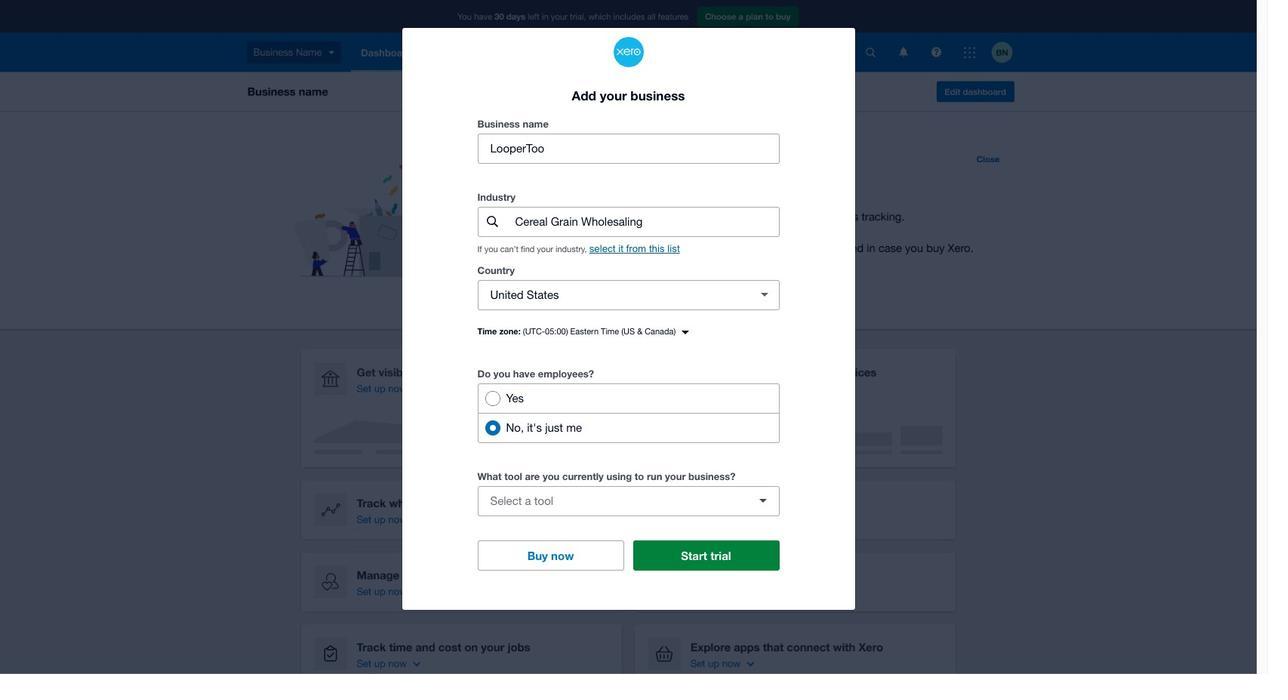 Task type: locate. For each thing, give the bounding box(es) containing it.
you
[[484, 244, 498, 254], [493, 368, 510, 380], [543, 470, 560, 482]]

0 horizontal spatial your
[[537, 244, 553, 254]]

your
[[600, 87, 627, 103], [537, 244, 553, 254], [665, 470, 686, 482]]

buy
[[527, 549, 548, 562]]

Business name field
[[478, 134, 779, 163]]

from
[[626, 243, 646, 254]]

tool left are
[[504, 470, 522, 482]]

no, it's just me
[[506, 421, 582, 434]]

can't
[[500, 244, 519, 254]]

tool right a
[[534, 494, 553, 507]]

a
[[525, 494, 531, 507]]

buy now button
[[477, 540, 624, 571]]

time inside 'time zone: (utc-05:00) eastern time (us & canada)'
[[601, 327, 619, 336]]

1 vertical spatial tool
[[534, 494, 553, 507]]

you inside "if you can't find your industry, select it from this list"
[[484, 244, 498, 254]]

list
[[668, 243, 680, 254]]

1 horizontal spatial time
[[601, 327, 619, 336]]

time left zone:
[[477, 326, 497, 336]]

if
[[477, 244, 482, 254]]

(utc-
[[523, 327, 545, 336]]

it
[[618, 243, 623, 254]]

0 vertical spatial you
[[484, 244, 498, 254]]

eastern
[[570, 327, 599, 336]]

country
[[477, 264, 515, 276]]

you right if
[[484, 244, 498, 254]]

0 vertical spatial your
[[600, 87, 627, 103]]

it's
[[527, 421, 542, 434]]

2 vertical spatial your
[[665, 470, 686, 482]]

xero image
[[613, 37, 644, 67]]

canada)
[[645, 327, 676, 336]]

you right are
[[543, 470, 560, 482]]

me
[[566, 421, 582, 434]]

have
[[513, 368, 535, 380]]

buy now
[[527, 549, 574, 562]]

now
[[551, 549, 574, 562]]

your right add
[[600, 87, 627, 103]]

1 horizontal spatial your
[[600, 87, 627, 103]]

if you can't find your industry, select it from this list
[[477, 243, 680, 254]]

tool
[[504, 470, 522, 482], [534, 494, 553, 507]]

do
[[477, 368, 491, 380]]

time
[[477, 326, 497, 336], [601, 327, 619, 336]]

your right run
[[665, 470, 686, 482]]

your right find
[[537, 244, 553, 254]]

start
[[681, 549, 707, 562]]

you right do
[[493, 368, 510, 380]]

select
[[589, 243, 616, 254]]

name
[[523, 118, 549, 130]]

2 horizontal spatial your
[[665, 470, 686, 482]]

industry
[[477, 191, 516, 203]]

0 vertical spatial tool
[[504, 470, 522, 482]]

your inside "if you can't find your industry, select it from this list"
[[537, 244, 553, 254]]

this
[[649, 243, 665, 254]]

select it from this list button
[[589, 243, 680, 254]]

1 vertical spatial you
[[493, 368, 510, 380]]

1 vertical spatial your
[[537, 244, 553, 254]]

using
[[607, 470, 632, 482]]

time left (us at the top of page
[[601, 327, 619, 336]]

0 horizontal spatial tool
[[504, 470, 522, 482]]

business?
[[688, 470, 736, 482]]

clear image
[[749, 280, 779, 310]]

1 horizontal spatial tool
[[534, 494, 553, 507]]

select a tool
[[490, 494, 553, 507]]



Task type: describe. For each thing, give the bounding box(es) containing it.
(us
[[621, 327, 635, 336]]

tool inside select a tool popup button
[[534, 494, 553, 507]]

run
[[647, 470, 662, 482]]

you for can't
[[484, 244, 498, 254]]

yes
[[506, 392, 524, 405]]

0 horizontal spatial time
[[477, 326, 497, 336]]

employees?
[[538, 368, 594, 380]]

add
[[572, 87, 596, 103]]

business name
[[477, 118, 549, 130]]

Industry field
[[514, 207, 779, 236]]

currently
[[562, 470, 604, 482]]

industry,
[[556, 244, 587, 254]]

time zone: (utc-05:00) eastern time (us & canada)
[[477, 326, 676, 336]]

you for have
[[493, 368, 510, 380]]

trial
[[711, 549, 731, 562]]

what tool are you currently using to run your business?
[[477, 470, 736, 482]]

start trial
[[681, 549, 731, 562]]

no,
[[506, 421, 524, 434]]

start trial button
[[633, 540, 779, 571]]

select
[[490, 494, 522, 507]]

find
[[521, 244, 535, 254]]

are
[[525, 470, 540, 482]]

business
[[477, 118, 520, 130]]

do you have employees? group
[[477, 383, 779, 443]]

what
[[477, 470, 502, 482]]

do you have employees?
[[477, 368, 594, 380]]

search icon image
[[487, 216, 498, 228]]

05:00)
[[545, 327, 568, 336]]

add your business
[[572, 87, 685, 103]]

&
[[637, 327, 642, 336]]

just
[[545, 421, 563, 434]]

zone:
[[499, 326, 521, 336]]

2 vertical spatial you
[[543, 470, 560, 482]]

select a tool button
[[477, 486, 779, 516]]

Country field
[[478, 281, 743, 309]]

business
[[631, 87, 685, 103]]

to
[[635, 470, 644, 482]]



Task type: vqa. For each thing, say whether or not it's contained in the screenshot.
this
yes



